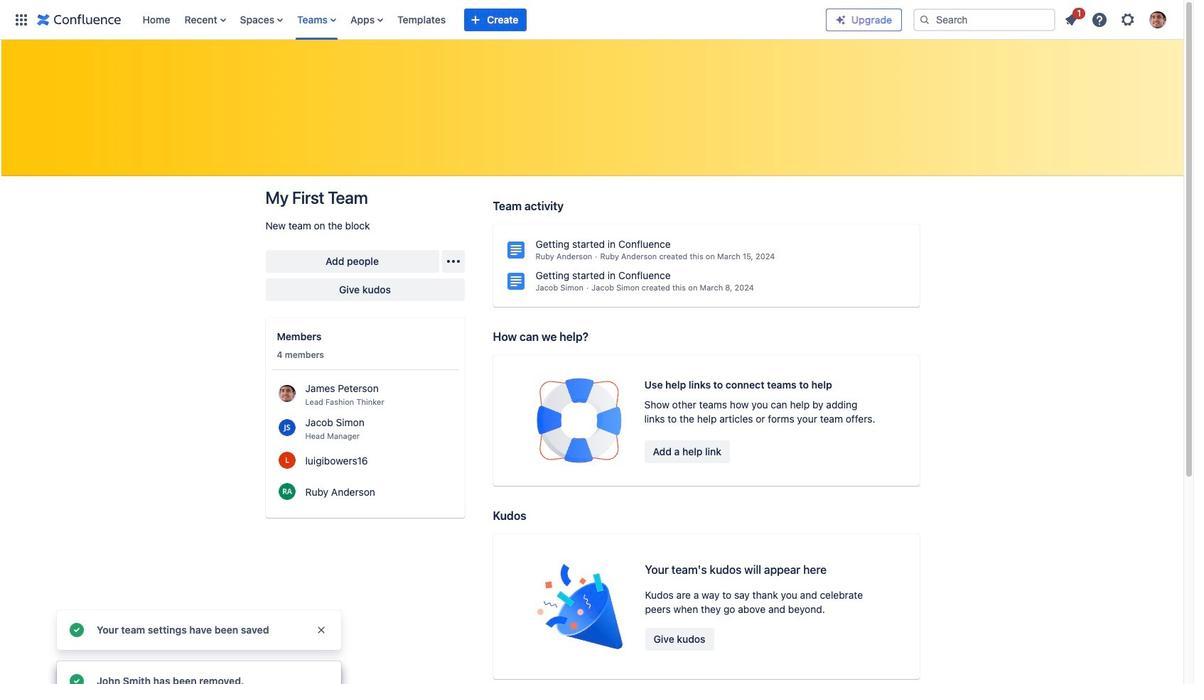Task type: describe. For each thing, give the bounding box(es) containing it.
your profile and preferences image
[[1149, 11, 1166, 28]]

2 success image from the top
[[68, 673, 85, 685]]

2 more information about this user image from the top
[[278, 483, 295, 500]]

notification icon image
[[1063, 11, 1080, 28]]

premium image
[[835, 14, 847, 25]]

1 more information about this user image from the top
[[278, 385, 295, 402]]

settings icon image
[[1120, 11, 1137, 28]]

1 more information about this user image from the top
[[278, 419, 295, 436]]

appswitcher icon image
[[13, 11, 30, 28]]

help icon image
[[1091, 11, 1108, 28]]

2 more information about this user image from the top
[[278, 452, 295, 469]]

list for premium image
[[1058, 5, 1175, 32]]



Task type: vqa. For each thing, say whether or not it's contained in the screenshot.
1st More information about this user icon from the top of the page
yes



Task type: locate. For each thing, give the bounding box(es) containing it.
0 horizontal spatial list
[[135, 0, 826, 39]]

None search field
[[913, 8, 1056, 31]]

1 vertical spatial more information about this user image
[[278, 483, 295, 500]]

banner
[[0, 0, 1184, 40]]

more information about this user image
[[278, 385, 295, 402], [278, 483, 295, 500]]

more information about this user image
[[278, 419, 295, 436], [278, 452, 295, 469]]

1 success image from the top
[[68, 622, 85, 639]]

0 vertical spatial success image
[[68, 622, 85, 639]]

0 vertical spatial more information about this user image
[[278, 385, 295, 402]]

confluence image
[[37, 11, 121, 28], [37, 11, 121, 28]]

actions image
[[445, 253, 462, 270]]

dismiss image
[[316, 625, 327, 636]]

success image
[[68, 622, 85, 639], [68, 673, 85, 685]]

1 vertical spatial more information about this user image
[[278, 452, 295, 469]]

list
[[135, 0, 826, 39], [1058, 5, 1175, 32]]

1 vertical spatial success image
[[68, 673, 85, 685]]

global element
[[9, 0, 826, 39]]

list item
[[1058, 5, 1085, 31]]

1 horizontal spatial list
[[1058, 5, 1175, 32]]

success image
[[68, 673, 85, 685]]

list for appswitcher icon
[[135, 0, 826, 39]]

list item inside list
[[1058, 5, 1085, 31]]

Search field
[[913, 8, 1056, 31]]

search image
[[919, 14, 930, 25]]

0 vertical spatial more information about this user image
[[278, 419, 295, 436]]



